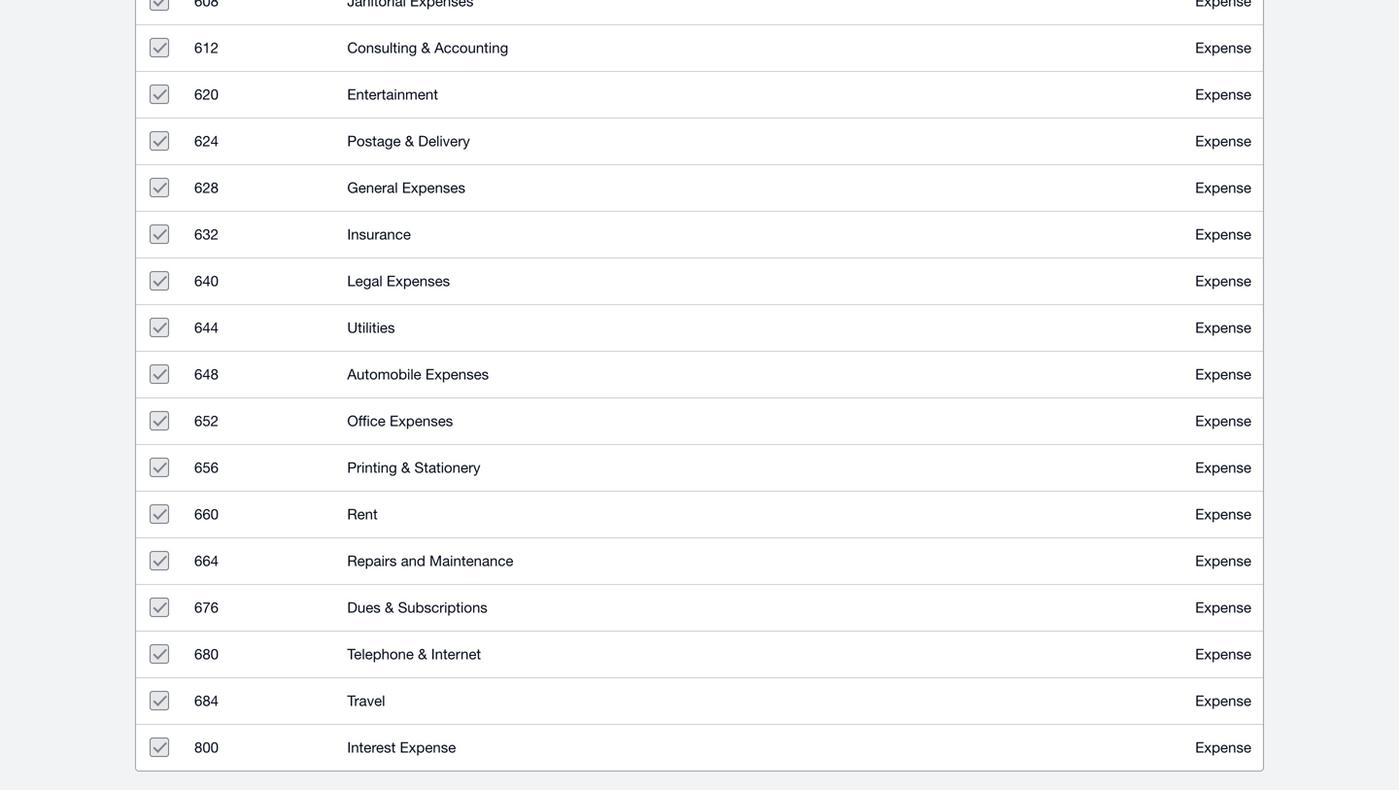 Task type: vqa. For each thing, say whether or not it's contained in the screenshot.


Task type: locate. For each thing, give the bounding box(es) containing it.
684
[[194, 692, 219, 709]]

& right printing
[[401, 459, 411, 476]]

& for dues
[[385, 599, 394, 616]]

repairs and maintenance
[[347, 552, 514, 569]]

utilities
[[347, 319, 395, 336]]

interest
[[347, 739, 396, 756]]

office
[[347, 412, 386, 429]]

printing & stationery
[[347, 459, 481, 476]]

rent
[[347, 505, 378, 522]]

expense for legal expenses
[[1196, 272, 1252, 289]]

internet
[[431, 645, 481, 662]]

expense for utilities
[[1196, 319, 1252, 336]]

expense for travel
[[1196, 692, 1252, 709]]

travel
[[347, 692, 385, 709]]

& left delivery
[[405, 132, 414, 149]]

expenses for automobile expenses
[[426, 365, 489, 382]]

expenses down the automobile expenses
[[390, 412, 453, 429]]

expense for automobile expenses
[[1196, 365, 1252, 382]]

interest expense
[[347, 739, 456, 756]]

expense for insurance
[[1196, 226, 1252, 243]]

insurance
[[347, 226, 411, 243]]

automobile
[[347, 365, 422, 382]]

telephone
[[347, 645, 414, 662]]

624
[[194, 132, 219, 149]]

& right dues at the bottom of the page
[[385, 599, 394, 616]]

& for telephone
[[418, 645, 427, 662]]

& right consulting
[[421, 39, 431, 56]]

652
[[194, 412, 219, 429]]

& left "internet"
[[418, 645, 427, 662]]

dues & subscriptions
[[347, 599, 488, 616]]

automobile expenses
[[347, 365, 489, 382]]

expenses down delivery
[[402, 179, 466, 196]]

delivery
[[418, 132, 470, 149]]

expenses
[[402, 179, 466, 196], [387, 272, 450, 289], [426, 365, 489, 382], [390, 412, 453, 429]]

660
[[194, 505, 219, 522]]

680
[[194, 645, 219, 662]]

expenses right automobile
[[426, 365, 489, 382]]

general expenses
[[347, 179, 466, 196]]

664
[[194, 552, 219, 569]]

expense
[[1196, 39, 1252, 56], [1196, 86, 1252, 103], [1196, 132, 1252, 149], [1196, 179, 1252, 196], [1196, 226, 1252, 243], [1196, 272, 1252, 289], [1196, 319, 1252, 336], [1196, 365, 1252, 382], [1196, 412, 1252, 429], [1196, 459, 1252, 476], [1196, 505, 1252, 522], [1196, 552, 1252, 569], [1196, 599, 1252, 616], [1196, 645, 1252, 662], [1196, 692, 1252, 709], [400, 739, 456, 756], [1196, 739, 1252, 756]]

expense for dues & subscriptions
[[1196, 599, 1252, 616]]

entertainment
[[347, 86, 438, 103]]

676
[[194, 599, 219, 616]]

expenses right "legal"
[[387, 272, 450, 289]]

620
[[194, 86, 219, 103]]

&
[[421, 39, 431, 56], [405, 132, 414, 149], [401, 459, 411, 476], [385, 599, 394, 616], [418, 645, 427, 662]]

632
[[194, 226, 219, 243]]

postage
[[347, 132, 401, 149]]

expense for general expenses
[[1196, 179, 1252, 196]]

expense for entertainment
[[1196, 86, 1252, 103]]

telephone & internet
[[347, 645, 481, 662]]



Task type: describe. For each thing, give the bounding box(es) containing it.
& for printing
[[401, 459, 411, 476]]

office expenses
[[347, 412, 453, 429]]

expenses for office expenses
[[390, 412, 453, 429]]

expense for office expenses
[[1196, 412, 1252, 429]]

644
[[194, 319, 219, 336]]

640
[[194, 272, 219, 289]]

& for postage
[[405, 132, 414, 149]]

612
[[194, 39, 219, 56]]

& for consulting
[[421, 39, 431, 56]]

expenses for general expenses
[[402, 179, 466, 196]]

printing
[[347, 459, 397, 476]]

expense for printing & stationery
[[1196, 459, 1252, 476]]

dues
[[347, 599, 381, 616]]

and
[[401, 552, 426, 569]]

general
[[347, 179, 398, 196]]

accounting
[[435, 39, 509, 56]]

656
[[194, 459, 219, 476]]

legal
[[347, 272, 383, 289]]

648
[[194, 365, 219, 382]]

repairs
[[347, 552, 397, 569]]

expense for consulting & accounting
[[1196, 39, 1252, 56]]

legal expenses
[[347, 272, 450, 289]]

800
[[194, 739, 219, 756]]

expense for rent
[[1196, 505, 1252, 522]]

postage & delivery
[[347, 132, 470, 149]]

subscriptions
[[398, 599, 488, 616]]

expense for repairs and maintenance
[[1196, 552, 1252, 569]]

expenses for legal expenses
[[387, 272, 450, 289]]

expense for telephone & internet
[[1196, 645, 1252, 662]]

expense for postage & delivery
[[1196, 132, 1252, 149]]

consulting & accounting
[[347, 39, 509, 56]]

expense for interest expense
[[1196, 739, 1252, 756]]

maintenance
[[430, 552, 514, 569]]

628
[[194, 179, 219, 196]]

consulting
[[347, 39, 417, 56]]

stationery
[[415, 459, 481, 476]]



